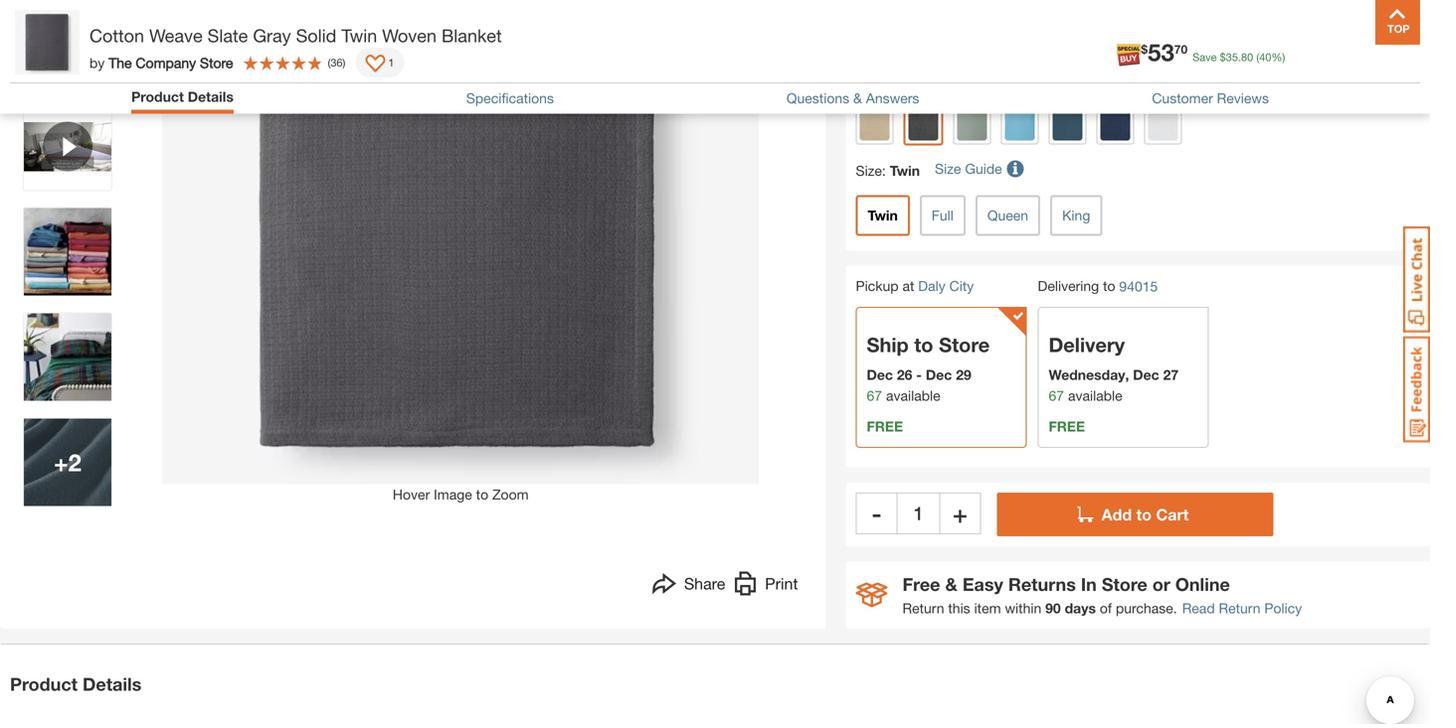 Task type: vqa. For each thing, say whether or not it's contained in the screenshot.
the topmost the Store
yes



Task type: describe. For each thing, give the bounding box(es) containing it.
queen
[[987, 207, 1028, 224]]

delivery
[[1049, 333, 1125, 357]]

company
[[136, 54, 196, 71]]

0 vertical spatial twin
[[341, 25, 377, 46]]

size : twin
[[856, 163, 920, 179]]

pickup
[[856, 278, 899, 294]]

by the company store
[[90, 54, 233, 71]]

at
[[902, 278, 914, 294]]

1 vertical spatial product details
[[10, 674, 142, 696]]

27
[[1163, 367, 1179, 383]]

.
[[1238, 51, 1241, 64]]

read return policy link
[[1182, 599, 1302, 620]]

marine blue image
[[1194, 62, 1224, 92]]

size for size guide
[[935, 161, 961, 177]]

butterscotch image
[[955, 62, 985, 92]]

+ for + 2
[[54, 448, 68, 477]]

free & easy returns in store or online return this item within 90 days of purchase. read return policy
[[902, 574, 1302, 617]]

available inside delivery wednesday, dec 27 67 available
[[1068, 388, 1122, 404]]

cotton weave slate gray solid twin woven blanket
[[90, 25, 502, 46]]

29
[[956, 367, 971, 383]]

ship to store dec 26 - dec 29 67 available
[[867, 333, 990, 404]]

& for questions
[[853, 90, 862, 107]]

$ inside the $ 53 70
[[1141, 42, 1148, 56]]

weave
[[149, 25, 203, 46]]

dark green image
[[1003, 62, 1033, 92]]

pale lilac image
[[1289, 62, 1319, 92]]

)
[[343, 56, 345, 69]]

to for ship
[[914, 333, 933, 357]]

94015
[[1119, 278, 1158, 295]]

1 button
[[355, 48, 404, 78]]

ivory image
[[1051, 62, 1080, 92]]

twin button
[[856, 195, 910, 236]]

questions & answers
[[786, 90, 919, 107]]

full
[[932, 207, 954, 224]]

( 36 )
[[328, 56, 345, 69]]

the company store bed blankets ko33 t slt gray 40.2 image
[[24, 208, 111, 296]]

mineral gray image
[[1242, 62, 1271, 92]]

40
[[1259, 51, 1271, 64]]

1
[[388, 56, 394, 69]]

reviews
[[1217, 90, 1269, 107]]

queen button
[[975, 195, 1040, 236]]

80
[[1241, 51, 1253, 64]]

hover image to zoom
[[393, 487, 529, 503]]

add
[[1102, 506, 1132, 525]]

customer
[[1152, 90, 1213, 107]]

solid
[[296, 25, 336, 46]]

online
[[1175, 574, 1230, 596]]

turquoise image
[[1005, 111, 1035, 141]]

print
[[765, 575, 798, 594]]

hover image to zoom button
[[162, 0, 759, 506]]

customer reviews
[[1152, 90, 1269, 107]]

returns
[[1008, 574, 1076, 596]]

questions
[[786, 90, 849, 107]]

or
[[1152, 574, 1170, 596]]

26
[[897, 367, 912, 383]]

item
[[974, 601, 1001, 617]]

by
[[90, 54, 105, 71]]

king button
[[1050, 195, 1102, 236]]

top button
[[1375, 0, 1420, 45]]

slate gray image
[[908, 111, 938, 141]]

add to cart button
[[997, 493, 1273, 537]]

35
[[1226, 51, 1238, 64]]

merlot image
[[1098, 62, 1128, 92]]

available inside the ship to store dec 26 - dec 29 67 available
[[886, 388, 940, 404]]

blush image
[[907, 62, 937, 92]]

0 horizontal spatial (
[[328, 56, 330, 69]]

share button
[[652, 572, 725, 602]]

pickup at daly city
[[856, 278, 974, 294]]

store inside the ship to store dec 26 - dec 29 67 available
[[939, 333, 990, 357]]

1 vertical spatial twin
[[890, 163, 920, 179]]

- inside the ship to store dec 26 - dec 29 67 available
[[916, 367, 922, 383]]

$ 53 70
[[1141, 38, 1188, 66]]

0 vertical spatial details
[[188, 89, 234, 105]]

70
[[1174, 42, 1188, 56]]

daly city button
[[918, 278, 974, 294]]

0 vertical spatial product details
[[131, 89, 234, 105]]

free for to
[[867, 419, 903, 435]]

product image image
[[15, 10, 80, 75]]

this
[[948, 601, 970, 617]]

2 return from the left
[[1219, 601, 1260, 617]]

hover
[[393, 487, 430, 503]]

city
[[949, 278, 974, 294]]

king
[[1062, 207, 1090, 224]]

delivering to 94015
[[1038, 278, 1158, 295]]

the company store bed blankets ko33 t slt gray e1.1 image
[[24, 0, 111, 85]]

days
[[1065, 601, 1096, 617]]

twin inside button
[[868, 207, 898, 224]]

mocha image
[[1146, 62, 1176, 92]]

add to cart
[[1102, 506, 1189, 525]]

- button
[[856, 493, 898, 535]]

free
[[902, 574, 940, 596]]

purchase.
[[1116, 601, 1177, 617]]

within
[[1005, 601, 1041, 617]]

the
[[109, 54, 132, 71]]

full button
[[920, 195, 965, 236]]

zoom
[[492, 487, 529, 503]]

+ 2
[[54, 448, 81, 477]]

live chat image
[[1403, 227, 1430, 333]]



Task type: locate. For each thing, give the bounding box(es) containing it.
save
[[1193, 51, 1217, 64]]

0 horizontal spatial details
[[83, 674, 142, 696]]

- right 26
[[916, 367, 922, 383]]

2 vertical spatial twin
[[868, 207, 898, 224]]

0 vertical spatial +
[[54, 448, 68, 477]]

the company store bed blankets ko33 t slt gray 1d.4 image
[[24, 419, 111, 507]]

to left zoom
[[476, 487, 488, 503]]

1 vertical spatial product
[[10, 674, 78, 696]]

the company store bed blankets ko33 t slt gray a0.3 image
[[24, 314, 111, 401]]

cart
[[1156, 506, 1189, 525]]

slate
[[207, 25, 248, 46]]

available
[[886, 388, 940, 404], [1068, 388, 1122, 404]]

details
[[188, 89, 234, 105], [83, 674, 142, 696]]

woven
[[382, 25, 437, 46]]

1 horizontal spatial -
[[916, 367, 922, 383]]

wednesday,
[[1049, 367, 1129, 383]]

easy
[[962, 574, 1003, 596]]

of
[[1100, 601, 1112, 617]]

0 horizontal spatial -
[[872, 500, 881, 528]]

return
[[902, 601, 944, 617], [1219, 601, 1260, 617]]

0 horizontal spatial dec
[[867, 367, 893, 383]]

1 horizontal spatial &
[[945, 574, 958, 596]]

delivery wednesday, dec 27 67 available
[[1049, 333, 1179, 404]]

2 available from the left
[[1068, 388, 1122, 404]]

auburn image
[[860, 62, 890, 92]]

delivering
[[1038, 278, 1099, 294]]

+ button
[[939, 493, 981, 535]]

0 horizontal spatial size
[[856, 163, 882, 179]]

dec left 27
[[1133, 367, 1159, 383]]

size left guide
[[935, 161, 961, 177]]

icon image
[[856, 583, 888, 608]]

free down the wednesday, on the right
[[1049, 419, 1085, 435]]

true navy image
[[1100, 111, 1130, 141]]

+
[[54, 448, 68, 477], [953, 500, 967, 528]]

daly
[[918, 278, 945, 294]]

to for add
[[1136, 506, 1152, 525]]

1 dec from the left
[[867, 367, 893, 383]]

questions & answers button
[[786, 90, 919, 107], [786, 90, 919, 107]]

policy
[[1264, 601, 1302, 617]]

2 free from the left
[[1049, 419, 1085, 435]]

product details
[[131, 89, 234, 105], [10, 674, 142, 696]]

print button
[[733, 572, 798, 602]]

white image
[[1148, 111, 1178, 141]]

& inside free & easy returns in store or online return this item within 90 days of purchase. read return policy
[[945, 574, 958, 596]]

1 vertical spatial details
[[83, 674, 142, 696]]

twin down :
[[868, 207, 898, 224]]

94015 link
[[1119, 276, 1158, 297]]

0 horizontal spatial return
[[902, 601, 944, 617]]

0 horizontal spatial +
[[54, 448, 68, 477]]

1 horizontal spatial (
[[1256, 51, 1259, 64]]

%)
[[1271, 51, 1285, 64]]

& up sand image at the top
[[853, 90, 862, 107]]

product details button
[[131, 89, 234, 109], [131, 89, 234, 105], [0, 645, 1430, 725]]

return down free
[[902, 601, 944, 617]]

( right 80
[[1256, 51, 1259, 64]]

- inside button
[[872, 500, 881, 528]]

0 horizontal spatial available
[[886, 388, 940, 404]]

gray
[[253, 25, 291, 46]]

1 vertical spatial store
[[939, 333, 990, 357]]

display image
[[365, 55, 385, 75]]

size guide
[[935, 161, 1002, 177]]

67 down ship
[[867, 388, 882, 404]]

specifications
[[466, 90, 554, 107]]

available down 26
[[886, 388, 940, 404]]

to
[[1103, 278, 1115, 294], [914, 333, 933, 357], [476, 487, 488, 503], [1136, 506, 1152, 525]]

6015892936001 image
[[24, 103, 111, 190]]

blanket
[[441, 25, 502, 46]]

1 horizontal spatial size
[[935, 161, 961, 177]]

67 inside delivery wednesday, dec 27 67 available
[[1049, 388, 1064, 404]]

free down 26
[[867, 419, 903, 435]]

1 horizontal spatial $
[[1220, 51, 1226, 64]]

available down the wednesday, on the right
[[1068, 388, 1122, 404]]

to inside button
[[476, 487, 488, 503]]

90
[[1045, 601, 1061, 617]]

1 return from the left
[[902, 601, 944, 617]]

dec
[[867, 367, 893, 383], [926, 367, 952, 383], [1133, 367, 1159, 383]]

to inside the ship to store dec 26 - dec 29 67 available
[[914, 333, 933, 357]]

customer reviews button
[[1152, 90, 1269, 107], [1152, 90, 1269, 107]]

2 horizontal spatial dec
[[1133, 367, 1159, 383]]

1 available from the left
[[886, 388, 940, 404]]

answers
[[866, 90, 919, 107]]

0 horizontal spatial free
[[867, 419, 903, 435]]

ship
[[867, 333, 909, 357]]

:
[[882, 163, 886, 179]]

67 inside the ship to store dec 26 - dec 29 67 available
[[867, 388, 882, 404]]

size inside button
[[935, 161, 961, 177]]

size for size : twin
[[856, 163, 882, 179]]

53
[[1148, 38, 1174, 66]]

return right read
[[1219, 601, 1260, 617]]

& for free
[[945, 574, 958, 596]]

1 free from the left
[[867, 419, 903, 435]]

1 horizontal spatial +
[[953, 500, 967, 528]]

& up this
[[945, 574, 958, 596]]

0 vertical spatial &
[[853, 90, 862, 107]]

1 horizontal spatial dec
[[926, 367, 952, 383]]

0 horizontal spatial &
[[853, 90, 862, 107]]

twin right :
[[890, 163, 920, 179]]

dec left 26
[[867, 367, 893, 383]]

1 67 from the left
[[867, 388, 882, 404]]

3 dec from the left
[[1133, 367, 1159, 383]]

0 horizontal spatial store
[[200, 54, 233, 71]]

caret image
[[1389, 677, 1405, 693]]

1 vertical spatial +
[[953, 500, 967, 528]]

67 down the wednesday, on the right
[[1049, 388, 1064, 404]]

1 horizontal spatial store
[[939, 333, 990, 357]]

cotton
[[90, 25, 144, 46]]

+ for +
[[953, 500, 967, 528]]

0 vertical spatial store
[[200, 54, 233, 71]]

0 vertical spatial -
[[916, 367, 922, 383]]

store down slate
[[200, 54, 233, 71]]

67
[[867, 388, 882, 404], [1049, 388, 1064, 404]]

1 vertical spatial &
[[945, 574, 958, 596]]

1 vertical spatial -
[[872, 500, 881, 528]]

0 vertical spatial product
[[131, 89, 184, 105]]

1 horizontal spatial 67
[[1049, 388, 1064, 404]]

store up of
[[1102, 574, 1148, 596]]

1 horizontal spatial product
[[131, 89, 184, 105]]

2 horizontal spatial store
[[1102, 574, 1148, 596]]

to inside button
[[1136, 506, 1152, 525]]

$ up mocha icon
[[1141, 42, 1148, 56]]

teal image
[[1053, 111, 1082, 141]]

image
[[434, 487, 472, 503]]

red image
[[1337, 62, 1367, 92]]

store
[[200, 54, 233, 71], [939, 333, 990, 357], [1102, 574, 1148, 596]]

to inside the 'delivering to 94015'
[[1103, 278, 1115, 294]]

to for delivering
[[1103, 278, 1115, 294]]

product
[[131, 89, 184, 105], [10, 674, 78, 696]]

free
[[867, 419, 903, 435], [1049, 419, 1085, 435]]

2 67 from the left
[[1049, 388, 1064, 404]]

to left 94015
[[1103, 278, 1115, 294]]

store up 29 on the right bottom of the page
[[939, 333, 990, 357]]

thyme image
[[957, 111, 987, 141]]

size down sand image at the top
[[856, 163, 882, 179]]

twin up )
[[341, 25, 377, 46]]

- up icon at the bottom right of the page
[[872, 500, 881, 528]]

size
[[935, 161, 961, 177], [856, 163, 882, 179]]

size guide button
[[935, 151, 1027, 188]]

1 horizontal spatial free
[[1049, 419, 1085, 435]]

save $ 35 . 80 ( 40 %)
[[1193, 51, 1285, 64]]

0 horizontal spatial $
[[1141, 42, 1148, 56]]

in
[[1081, 574, 1097, 596]]

dec left 29 on the right bottom of the page
[[926, 367, 952, 383]]

1 horizontal spatial return
[[1219, 601, 1260, 617]]

share
[[684, 575, 725, 594]]

to right "add"
[[1136, 506, 1152, 525]]

+ inside button
[[953, 500, 967, 528]]

store inside free & easy returns in store or online return this item within 90 days of purchase. read return policy
[[1102, 574, 1148, 596]]

None field
[[898, 493, 939, 535]]

$ left .
[[1220, 51, 1226, 64]]

2 vertical spatial store
[[1102, 574, 1148, 596]]

2
[[68, 448, 81, 477]]

36
[[330, 56, 343, 69]]

twin
[[341, 25, 377, 46], [890, 163, 920, 179], [868, 207, 898, 224]]

2 dec from the left
[[926, 367, 952, 383]]

0 horizontal spatial 67
[[867, 388, 882, 404]]

0 horizontal spatial product
[[10, 674, 78, 696]]

&
[[853, 90, 862, 107], [945, 574, 958, 596]]

read
[[1182, 601, 1215, 617]]

sand image
[[860, 111, 890, 141]]

guide
[[965, 161, 1002, 177]]

dec inside delivery wednesday, dec 27 67 available
[[1133, 367, 1159, 383]]

free for wednesday,
[[1049, 419, 1085, 435]]

1 horizontal spatial details
[[188, 89, 234, 105]]

feedback link image
[[1403, 336, 1430, 444]]

to right ship
[[914, 333, 933, 357]]

( left )
[[328, 56, 330, 69]]

1 horizontal spatial available
[[1068, 388, 1122, 404]]



